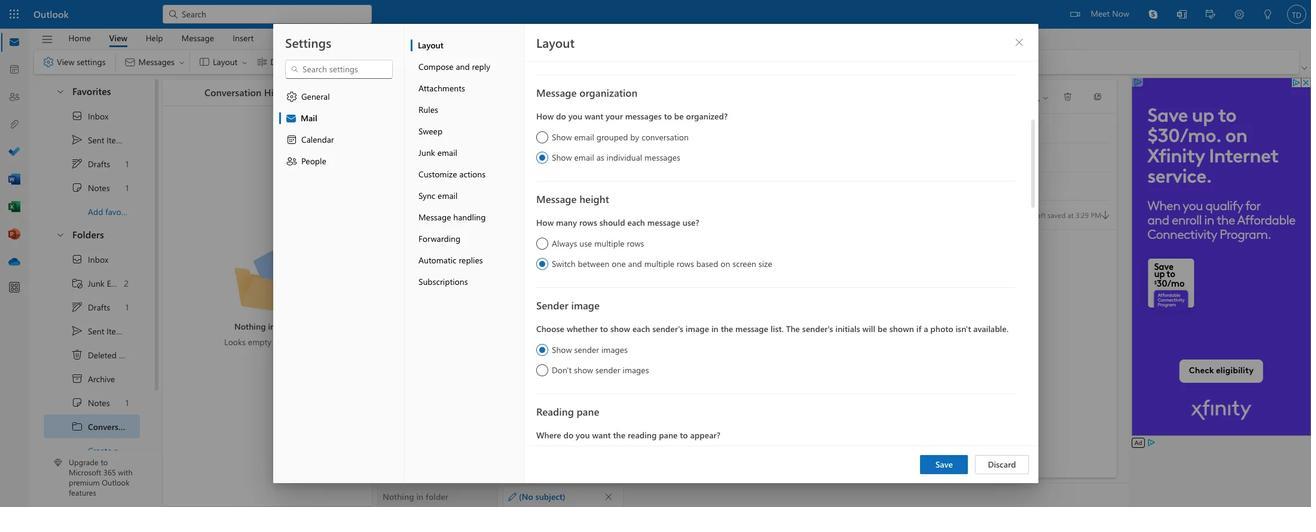 Task type: describe. For each thing, give the bounding box(es) containing it.
2  from the top
[[71, 325, 83, 337]]

rules
[[418, 104, 438, 115]]

where
[[536, 430, 561, 441]]

choose whether to show each sender's image in the message list. the sender's initials will be shown if a photo isn't available.
[[536, 324, 1009, 335]]

how do you want your messages to be organized?
[[536, 111, 728, 122]]

save button
[[921, 456, 968, 475]]

premium features image
[[54, 460, 62, 468]]

message for message
[[182, 32, 214, 43]]

how do you want your messages to be organized? option group
[[536, 108, 1016, 166]]

organization
[[579, 86, 637, 99]]

shown
[[889, 324, 914, 335]]

1  tree item from the top
[[44, 104, 140, 128]]

0 horizontal spatial show
[[574, 365, 593, 376]]

powerpoint image
[[8, 229, 20, 241]]

1 vertical spatial messages
[[644, 152, 680, 163]]

 button inside reading pane main content
[[600, 489, 617, 506]]

dialog containing settings
[[0, 0, 1311, 508]]

one
[[612, 258, 626, 270]]


[[1071, 10, 1080, 19]]

 for  deleted items
[[71, 349, 83, 361]]

here.
[[292, 336, 310, 348]]

0 vertical spatial image
[[571, 299, 600, 312]]

premium
[[69, 478, 100, 488]]

want for the
[[592, 430, 611, 441]]

message list section
[[163, 77, 372, 507]]

show for sender
[[552, 344, 572, 356]]

message for message organization
[[536, 86, 576, 99]]

email for sync email
[[437, 190, 457, 202]]

initials
[[835, 324, 860, 335]]

to inside upgrade to microsoft 365 with premium outlook features
[[101, 458, 108, 468]]

do for where
[[563, 430, 573, 441]]

1  tree item from the top
[[44, 176, 140, 200]]

format text button
[[264, 29, 324, 47]]

sweep button
[[411, 121, 524, 142]]

deleted
[[88, 350, 117, 361]]

message for message height
[[536, 193, 576, 206]]

testdummy3423@outlook.com
[[489, 91, 607, 102]]

Add a subject text field
[[377, 206, 1019, 225]]

conversation
[[641, 132, 689, 143]]

nothing for nothing in folder
[[383, 492, 414, 503]]

format
[[273, 32, 299, 43]]

reading pane main content
[[373, 75, 1129, 508]]

word image
[[8, 174, 20, 186]]

settings
[[285, 34, 331, 51]]

1 vertical spatial images
[[623, 365, 649, 376]]

 inbox for first  tree item from the bottom
[[71, 254, 108, 266]]

settings heading
[[285, 34, 331, 51]]

Message body, press Alt+F10 to exit text field
[[385, 240, 1110, 406]]

always use multiple rows
[[552, 238, 644, 249]]

2 horizontal spatial rows
[[677, 258, 694, 270]]

want for your
[[585, 111, 603, 122]]

screen
[[732, 258, 756, 270]]

 deleted items
[[71, 349, 139, 361]]

 drafts for first  tree item from the top of the page
[[71, 158, 110, 170]]

help button
[[137, 29, 172, 47]]

2  from the top
[[71, 254, 83, 266]]

junk email
[[418, 147, 457, 158]]

 (no subject)
[[508, 492, 565, 503]]

tab list containing home
[[59, 29, 373, 47]]

2 show from the top
[[552, 152, 572, 163]]


[[286, 134, 297, 146]]

0 vertical spatial multiple
[[594, 238, 624, 249]]

show for message
[[552, 132, 572, 143]]

to left appear?
[[680, 430, 688, 441]]

list.
[[771, 324, 784, 335]]

Cc text field
[[427, 151, 1110, 164]]

always
[[552, 238, 577, 249]]

outlook inside upgrade to microsoft 365 with premium outlook features
[[102, 478, 130, 488]]

0 vertical spatial show
[[610, 324, 630, 335]]

choose
[[536, 324, 564, 335]]

add favorite
[[88, 206, 133, 217]]

1 for first  tree item from the top of the page
[[125, 158, 129, 170]]


[[286, 155, 297, 167]]

1 vertical spatial the
[[613, 430, 625, 441]]

in for nothing in folder looks empty over here.
[[268, 321, 275, 332]]

junk inside button
[[418, 147, 435, 158]]

cc
[[398, 151, 407, 163]]

inbox for second  tree item from the bottom of the page
[[88, 110, 108, 122]]

 sent items for 1st  tree item
[[71, 134, 127, 146]]

document containing settings
[[0, 0, 1311, 508]]


[[285, 112, 297, 124]]

 button for favorites
[[50, 80, 70, 102]]

 general
[[286, 91, 330, 103]]

how for message height
[[536, 217, 554, 228]]

 inside favorites "tree"
[[71, 110, 83, 122]]

1 vertical spatial rows
[[627, 238, 644, 249]]

1 vertical spatial pane
[[659, 430, 678, 441]]

insert button
[[224, 29, 263, 47]]

nothing for nothing in folder looks empty over here.
[[234, 321, 266, 332]]

favorite
[[105, 206, 133, 217]]

sweep
[[418, 126, 442, 137]]

you for where
[[576, 430, 590, 441]]

folders tree item
[[44, 224, 140, 248]]

how many rows should each message use?
[[536, 217, 699, 228]]

items for 1st  tree item from the bottom of the page
[[107, 326, 127, 337]]

email for show email grouped by conversation
[[574, 132, 594, 143]]

photo
[[930, 324, 953, 335]]

view inside button
[[109, 32, 127, 43]]

view inside  view settings
[[57, 56, 74, 67]]

 sent items for 1st  tree item from the bottom of the page
[[71, 325, 127, 337]]

 tree item
[[44, 343, 140, 367]]

outlook banner
[[0, 0, 1311, 29]]

To text field
[[427, 122, 1111, 135]]

subscriptions button
[[411, 271, 524, 293]]

individual
[[606, 152, 642, 163]]

automatic replies button
[[411, 250, 524, 271]]

 view settings
[[42, 56, 106, 68]]

application containing settings
[[0, 0, 1311, 508]]

Bcc text field
[[427, 179, 1110, 193]]

switch
[[552, 258, 575, 270]]

actions
[[459, 169, 485, 180]]

pm
[[1091, 210, 1101, 220]]

 archive
[[71, 373, 115, 385]]

subject)
[[536, 492, 565, 503]]

ad
[[1135, 439, 1142, 447]]

 notes inside favorites "tree"
[[71, 182, 110, 194]]

save
[[936, 459, 953, 471]]

looks
[[224, 336, 246, 348]]

to inside "option group"
[[664, 111, 672, 122]]

to button
[[384, 118, 421, 138]]

2  tree item from the top
[[44, 295, 140, 319]]

on
[[720, 258, 730, 270]]

mail image
[[8, 36, 20, 48]]

email for junk email
[[437, 147, 457, 158]]

folder for nothing in folder
[[426, 492, 448, 503]]

conversation history heading
[[189, 80, 316, 106]]

folder for create new folder
[[131, 445, 153, 457]]

attachments
[[418, 83, 465, 94]]

2  tree item from the top
[[44, 319, 140, 343]]

1 for first  tree item from the bottom
[[125, 302, 129, 313]]

saved
[[1048, 210, 1066, 220]]

message inside option group
[[735, 324, 768, 335]]

settings
[[77, 56, 106, 67]]

in inside option group
[[711, 324, 718, 335]]

 for  general
[[286, 91, 297, 103]]

if
[[916, 324, 921, 335]]


[[612, 94, 618, 100]]

layout inside button
[[418, 39, 443, 51]]

favorites
[[72, 85, 111, 97]]

grouped
[[596, 132, 628, 143]]

nothing in folder looks empty over here.
[[224, 321, 310, 348]]

create
[[88, 445, 112, 457]]

replies
[[459, 255, 483, 266]]

forwarding
[[418, 233, 460, 245]]


[[1101, 211, 1110, 219]]

excel image
[[8, 202, 20, 213]]

home button
[[59, 29, 100, 47]]

2  tree item from the top
[[44, 248, 140, 271]]

0 vertical spatial rows
[[579, 217, 597, 228]]

to do image
[[8, 147, 20, 158]]

reading pane
[[536, 405, 599, 419]]

layout inside tab panel
[[536, 34, 574, 51]]

conversation
[[205, 86, 262, 98]]

view button
[[100, 29, 136, 47]]

meet now
[[1091, 8, 1130, 19]]

handling
[[453, 212, 486, 223]]


[[71, 373, 83, 385]]

 for 
[[1063, 92, 1073, 102]]

0 vertical spatial images
[[601, 344, 628, 356]]

be inside "option group"
[[674, 111, 684, 122]]

 inbox for second  tree item from the bottom of the page
[[71, 110, 108, 122]]

junk email button
[[411, 142, 524, 164]]

2 notes from the top
[[88, 397, 110, 409]]

message organization
[[536, 86, 637, 99]]

 
[[1030, 92, 1049, 102]]

junk inside  junk email 2
[[88, 278, 105, 289]]

inbox for first  tree item from the bottom
[[88, 254, 108, 265]]

size
[[758, 258, 772, 270]]



Task type: vqa. For each thing, say whether or not it's contained in the screenshot.
 within the tree
yes



Task type: locate. For each thing, give the bounding box(es) containing it.
each right should
[[627, 217, 645, 228]]

notes down archive
[[88, 397, 110, 409]]

junk down 'sweep'
[[418, 147, 435, 158]]

 for folders
[[56, 230, 65, 239]]

0 horizontal spatial sender's
[[652, 324, 683, 335]]

1 vertical spatial notes
[[88, 397, 110, 409]]

1 horizontal spatial pane
[[659, 430, 678, 441]]

favorites tree item
[[44, 80, 140, 104]]

 drafts up add favorite tree item
[[71, 158, 110, 170]]

1  tree item from the top
[[44, 152, 140, 176]]

to right whether
[[600, 324, 608, 335]]

 tree item down folders at top
[[44, 248, 140, 271]]

view left "help"
[[109, 32, 127, 43]]

 tree item
[[44, 176, 140, 200], [44, 391, 140, 415]]

0 vertical spatial 
[[1063, 92, 1073, 102]]

email up the customize actions at the top of the page
[[437, 147, 457, 158]]

items right the deleted
[[119, 350, 139, 361]]

and inside how many rows should each message use? option group
[[628, 258, 642, 270]]

conversation history 
[[205, 86, 312, 99]]

show down show sender images
[[574, 365, 593, 376]]

2  button from the top
[[50, 224, 70, 246]]

0 vertical spatial  inbox
[[71, 110, 108, 122]]

0 vertical spatial notes
[[88, 182, 110, 193]]

0 vertical spatial want
[[585, 111, 603, 122]]

outlook right premium
[[102, 478, 130, 488]]

message for message handling
[[418, 212, 451, 223]]

1  from the top
[[71, 110, 83, 122]]

 tree item up add at the top left of the page
[[44, 176, 140, 200]]

items for  tree item
[[119, 350, 139, 361]]

layout group
[[193, 50, 310, 74]]

message left list.
[[735, 324, 768, 335]]

0 vertical spatial be
[[674, 111, 684, 122]]

2 inbox from the top
[[88, 254, 108, 265]]

1 vertical spatial do
[[563, 430, 573, 441]]

1 1 from the top
[[125, 158, 129, 170]]

multiple
[[594, 238, 624, 249], [644, 258, 674, 270]]

1 vertical spatial 
[[71, 301, 83, 313]]

2 horizontal spatial folder
[[426, 492, 448, 503]]

0 horizontal spatial view
[[57, 56, 74, 67]]

1  notes from the top
[[71, 182, 110, 194]]

calendar
[[301, 134, 334, 145]]

message left use?
[[647, 217, 680, 228]]

0 vertical spatial and
[[456, 61, 470, 72]]

to
[[398, 122, 407, 133]]

sent down favorites tree item
[[88, 134, 104, 146]]

layout heading
[[536, 34, 574, 51]]

 inside  view settings
[[42, 56, 54, 68]]

and inside button
[[456, 61, 470, 72]]

1 vertical spatial folder
[[131, 445, 153, 457]]

view
[[109, 32, 127, 43], [57, 56, 74, 67]]

based
[[696, 258, 718, 270]]

 down  "button"
[[42, 56, 54, 68]]

 inside folders tree item
[[56, 230, 65, 239]]

0 horizontal spatial 
[[605, 493, 613, 501]]

 tree item
[[44, 104, 140, 128], [44, 248, 140, 271]]

 sent items
[[71, 134, 127, 146], [71, 325, 127, 337]]

the inside option group
[[721, 324, 733, 335]]

onedrive image
[[8, 257, 20, 268]]

 left folders at top
[[56, 230, 65, 239]]

0 vertical spatial each
[[627, 217, 645, 228]]

inbox inside favorites "tree"
[[88, 110, 108, 122]]

want
[[585, 111, 603, 122], [592, 430, 611, 441]]

 tree item
[[44, 128, 140, 152], [44, 319, 140, 343]]

 inside reading pane main content
[[605, 493, 613, 501]]

be up conversation
[[674, 111, 684, 122]]

nothing inside "nothing in folder looks empty over here."
[[234, 321, 266, 332]]

2  notes from the top
[[71, 397, 110, 409]]

1 vertical spatial message
[[735, 324, 768, 335]]

items
[[107, 134, 127, 146], [107, 326, 127, 337], [119, 350, 139, 361]]

drafts inside favorites "tree"
[[88, 158, 110, 170]]

reading
[[628, 430, 657, 441]]

1 horizontal spatial 
[[1063, 92, 1073, 102]]

 down 
[[71, 301, 83, 313]]

0 vertical spatial items
[[107, 134, 127, 146]]

many
[[556, 217, 577, 228]]

appear?
[[690, 430, 720, 441]]

folder inside tree item
[[131, 445, 153, 457]]

drafts up add at the top left of the page
[[88, 158, 110, 170]]

in inside "nothing in folder looks empty over here."
[[268, 321, 275, 332]]

0 vertical spatial 
[[71, 134, 83, 146]]

1 horizontal spatial image
[[686, 324, 709, 335]]

 tree item
[[44, 415, 140, 439]]

 inside favorites "tree"
[[71, 158, 83, 170]]

history
[[264, 86, 296, 98]]

 notes
[[71, 182, 110, 194], [71, 397, 110, 409]]

cc button
[[384, 148, 421, 167]]

use
[[579, 238, 592, 249]]

1 vertical spatial and
[[628, 258, 642, 270]]

 for first  tree item from the bottom
[[71, 301, 83, 313]]

folder inside button
[[426, 492, 448, 503]]

images up don't show sender images
[[601, 344, 628, 356]]

 inside tree
[[71, 397, 83, 409]]

1 horizontal spatial and
[[628, 258, 642, 270]]

from testdummy3423@outlook.com 
[[465, 91, 618, 102]]

1  from the top
[[71, 134, 83, 146]]

1 vertical spatial sent
[[88, 326, 104, 337]]

 inside  tree item
[[71, 349, 83, 361]]

want left reading
[[592, 430, 611, 441]]

nothing inside nothing in folder button
[[383, 492, 414, 503]]

you down message organization
[[568, 111, 582, 122]]

discard button
[[976, 456, 1029, 475]]


[[290, 65, 299, 74]]

sender image
[[536, 299, 600, 312]]

drafts inside tree
[[88, 302, 110, 313]]

0 vertical spatial messages
[[625, 111, 662, 122]]

empty
[[248, 336, 271, 348]]

1 horizontal spatial nothing
[[383, 492, 414, 503]]

2  inbox from the top
[[71, 254, 108, 266]]

2  tree item from the top
[[44, 391, 140, 415]]

1 horizontal spatial layout
[[536, 34, 574, 51]]

 sent items up the deleted
[[71, 325, 127, 337]]

multiple right one
[[644, 258, 674, 270]]

1 vertical spatial drafts
[[88, 302, 110, 313]]

folder for nothing in folder looks empty over here.
[[278, 321, 300, 332]]

Search settings search field
[[299, 63, 380, 75]]

outlook inside banner
[[33, 8, 69, 20]]


[[1030, 92, 1040, 102]]

compose and reply button
[[411, 56, 524, 78]]

help
[[146, 32, 163, 43]]

1 vertical spatial each
[[632, 324, 650, 335]]

 button left favorites on the left
[[50, 80, 70, 102]]

1 horizontal spatial folder
[[278, 321, 300, 332]]

email for show email as individual messages
[[574, 152, 594, 163]]

 tree item up the deleted
[[44, 319, 140, 343]]

1  drafts from the top
[[71, 158, 110, 170]]

sent up  tree item
[[88, 326, 104, 337]]

 tree item
[[44, 367, 140, 391]]

files image
[[8, 119, 20, 131]]

0 horizontal spatial  button
[[600, 489, 617, 506]]

how down testdummy3423@outlook.com
[[536, 111, 554, 122]]

 left favorites on the left
[[56, 86, 65, 96]]

you
[[568, 111, 582, 122], [576, 430, 590, 441]]

 inbox down favorites tree item
[[71, 110, 108, 122]]

settings tab list
[[273, 24, 405, 484]]

nothing
[[234, 321, 266, 332], [383, 492, 414, 503]]

notes up add at the top left of the page
[[88, 182, 110, 193]]

items down favorites tree item
[[107, 134, 127, 146]]

be inside option group
[[878, 324, 887, 335]]

now
[[1112, 8, 1130, 19]]

as
[[596, 152, 604, 163]]

1  sent items from the top
[[71, 134, 127, 146]]

nothing in folder button
[[377, 486, 498, 508]]

1 inbox from the top
[[88, 110, 108, 122]]

 up 
[[71, 349, 83, 361]]

inbox up  junk email 2
[[88, 254, 108, 265]]

1  inbox from the top
[[71, 110, 108, 122]]

 inside favorites tree item
[[56, 86, 65, 96]]

1 vertical spatial multiple
[[644, 258, 674, 270]]

1 vertical spatial  tree item
[[44, 248, 140, 271]]

people
[[301, 155, 326, 167]]

1  tree item from the top
[[44, 128, 140, 152]]

organized?
[[686, 111, 728, 122]]

choose whether to show each sender's image in the message list. the sender's initials will be shown if a photo isn't available. option group
[[536, 321, 1016, 379]]

each inside option group
[[627, 217, 645, 228]]

 drafts down  tree item
[[71, 301, 110, 313]]

1 for first  tree item from the bottom
[[125, 397, 129, 409]]

0 vertical spatial sender
[[574, 344, 599, 356]]

image inside option group
[[686, 324, 709, 335]]

0 vertical spatial  sent items
[[71, 134, 127, 146]]

0 vertical spatial  tree item
[[44, 176, 140, 200]]

in
[[268, 321, 275, 332], [711, 324, 718, 335], [416, 492, 424, 503]]

layout up compose at the left of the page
[[418, 39, 443, 51]]

0 vertical spatial 
[[1014, 38, 1024, 47]]

nothing in folder
[[383, 492, 448, 503]]

home
[[68, 32, 91, 43]]

do down testdummy3423@outlook.com
[[556, 111, 566, 122]]

meet
[[1091, 8, 1110, 19]]

0 vertical spatial how
[[536, 111, 554, 122]]

want left your
[[585, 111, 603, 122]]

will
[[862, 324, 875, 335]]

1 for 2nd  tree item from the bottom
[[125, 182, 129, 193]]

don't
[[552, 365, 571, 376]]

1 sent from the top
[[88, 134, 104, 146]]

email left grouped at the top of page
[[574, 132, 594, 143]]

 button for folders
[[50, 224, 70, 246]]

show email grouped by conversation
[[552, 132, 689, 143]]

1 vertical spatial junk
[[88, 278, 105, 289]]

show left as
[[552, 152, 572, 163]]

 left 
[[286, 91, 297, 103]]

drafts for first  tree item from the top of the page
[[88, 158, 110, 170]]

 drafts
[[71, 158, 110, 170], [71, 301, 110, 313]]

in for nothing in folder
[[416, 492, 424, 503]]

0 horizontal spatial image
[[571, 299, 600, 312]]

0 vertical spatial  button
[[50, 80, 70, 102]]

message handling button
[[411, 207, 524, 228]]

0 horizontal spatial multiple
[[594, 238, 624, 249]]

0 horizontal spatial be
[[674, 111, 684, 122]]

message inside option group
[[647, 217, 680, 228]]

 notes up  tree item
[[71, 397, 110, 409]]

2 1 from the top
[[125, 182, 129, 193]]

each up don't show sender images
[[632, 324, 650, 335]]

do for how
[[556, 111, 566, 122]]

1 show from the top
[[552, 132, 572, 143]]

1  from the top
[[71, 158, 83, 170]]

0 vertical spatial  tree item
[[44, 128, 140, 152]]

1 vertical spatial  drafts
[[71, 301, 110, 313]]

2 drafts from the top
[[88, 302, 110, 313]]

the
[[721, 324, 733, 335], [613, 430, 625, 441]]

 down favorites tree item
[[71, 134, 83, 146]]


[[71, 110, 83, 122], [71, 254, 83, 266]]

calendar image
[[8, 64, 20, 76]]

you for how
[[568, 111, 582, 122]]

items inside favorites "tree"
[[107, 134, 127, 146]]

options
[[334, 32, 364, 43]]

show sender images
[[552, 344, 628, 356]]

 up add favorite tree item
[[71, 158, 83, 170]]

2 sent from the top
[[88, 326, 104, 337]]

 for first  tree item from the top of the page
[[71, 158, 83, 170]]

tree
[[44, 248, 153, 463]]

tree inside application
[[44, 248, 153, 463]]

rows up the use
[[579, 217, 597, 228]]

whether
[[567, 324, 598, 335]]

1  from the top
[[71, 182, 83, 194]]

sync
[[418, 190, 435, 202]]

0 vertical spatial message
[[647, 217, 680, 228]]

 up 
[[71, 254, 83, 266]]

want inside "option group"
[[585, 111, 603, 122]]

you down reading pane
[[576, 430, 590, 441]]

how inside "option group"
[[536, 111, 554, 122]]

sent inside favorites "tree"
[[88, 134, 104, 146]]

1 vertical spatial  tree item
[[44, 319, 140, 343]]

tree containing 
[[44, 248, 153, 463]]

do inside "option group"
[[556, 111, 566, 122]]

message right "help"
[[182, 32, 214, 43]]

 right  
[[1063, 92, 1073, 102]]

archive
[[88, 373, 115, 385]]

rows left based
[[677, 258, 694, 270]]

0 horizontal spatial 
[[71, 349, 83, 361]]

 tree item down favorites on the left
[[44, 104, 140, 128]]

show up don't
[[552, 344, 572, 356]]

each for message height
[[627, 217, 645, 228]]

 for  view settings
[[42, 56, 54, 68]]

 inbox down folders tree item
[[71, 254, 108, 266]]

favorites tree
[[44, 75, 140, 224]]

1
[[125, 158, 129, 170], [125, 182, 129, 193], [125, 302, 129, 313], [125, 397, 129, 409]]

3 show from the top
[[552, 344, 572, 356]]

0 vertical spatial 
[[71, 110, 83, 122]]

sync email button
[[411, 185, 524, 207]]

folder inside "nothing in folder looks empty over here."
[[278, 321, 300, 332]]

email left as
[[574, 152, 594, 163]]

and right one
[[628, 258, 642, 270]]

how left many
[[536, 217, 554, 228]]

1 how from the top
[[536, 111, 554, 122]]

messages down conversation
[[644, 152, 680, 163]]

 right 
[[1042, 94, 1049, 102]]

4 1 from the top
[[125, 397, 129, 409]]

2 sender's from the left
[[802, 324, 833, 335]]

2 vertical spatial rows
[[677, 258, 694, 270]]

to down create
[[101, 458, 108, 468]]

the left list.
[[721, 324, 733, 335]]

email right "sync"
[[437, 190, 457, 202]]

1 horizontal spatial sender's
[[802, 324, 833, 335]]

rows down how many rows should each message use?
[[627, 238, 644, 249]]

0 horizontal spatial in
[[268, 321, 275, 332]]


[[71, 158, 83, 170], [71, 301, 83, 313]]

0 vertical spatial 
[[42, 56, 54, 68]]

 drafts for first  tree item from the bottom
[[71, 301, 110, 313]]

0 vertical spatial 
[[71, 182, 83, 194]]

items up  deleted items
[[107, 326, 127, 337]]

create new folder tree item
[[44, 439, 153, 463]]

 tree item down  archive
[[44, 391, 140, 415]]

set your advertising preferences image
[[1147, 438, 1157, 448]]

layout up testdummy3423@outlook.com popup button
[[536, 34, 574, 51]]

0 horizontal spatial layout
[[418, 39, 443, 51]]

 inbox inside favorites "tree"
[[71, 110, 108, 122]]

 inside layout tab panel
[[1014, 38, 1024, 47]]

 inside favorites "tree"
[[71, 182, 83, 194]]

more apps image
[[8, 282, 20, 294]]

drafts for first  tree item from the bottom
[[88, 302, 110, 313]]

 tree item down  junk email 2
[[44, 295, 140, 319]]

sender down show sender images
[[595, 365, 620, 376]]

1 horizontal spatial 
[[286, 91, 297, 103]]

people image
[[8, 91, 20, 103]]

0 vertical spatial the
[[721, 324, 733, 335]]

 inside  button
[[1063, 92, 1073, 102]]

outlook
[[33, 8, 69, 20], [102, 478, 130, 488]]

show email as individual messages
[[552, 152, 680, 163]]

by
[[630, 132, 639, 143]]

2  sent items from the top
[[71, 325, 127, 337]]

 tree item down favorites tree item
[[44, 128, 140, 152]]

images down show sender images
[[623, 365, 649, 376]]

 up add favorite tree item
[[71, 182, 83, 194]]

how many rows should each message use? option group
[[536, 214, 1016, 272]]

to up conversation
[[664, 111, 672, 122]]

 down 
[[71, 397, 83, 409]]

how for message organization
[[536, 111, 554, 122]]

and left reply
[[456, 61, 470, 72]]

1 horizontal spatial  button
[[1010, 33, 1029, 52]]

application
[[0, 0, 1311, 508]]

0 vertical spatial  button
[[1010, 33, 1029, 52]]

isn't
[[956, 324, 971, 335]]

2 vertical spatial folder
[[426, 492, 448, 503]]

automatic
[[418, 255, 456, 266]]

 notes up add favorite tree item
[[71, 182, 110, 194]]

over
[[274, 336, 290, 348]]

0 vertical spatial do
[[556, 111, 566, 122]]

inbox down favorites tree item
[[88, 110, 108, 122]]

how
[[536, 111, 554, 122], [536, 217, 554, 228]]

1 vertical spatial view
[[57, 56, 74, 67]]

1 vertical spatial 
[[605, 493, 613, 501]]

2 how from the top
[[536, 217, 554, 228]]

 tree item
[[44, 152, 140, 176], [44, 295, 140, 319]]

2  from the top
[[71, 301, 83, 313]]

 button inside layout tab panel
[[1010, 33, 1029, 52]]

add
[[88, 206, 103, 217]]

0 horizontal spatial rows
[[579, 217, 597, 228]]

each for sender image
[[632, 324, 650, 335]]

1 horizontal spatial in
[[416, 492, 424, 503]]

message
[[182, 32, 214, 43], [536, 86, 576, 99], [536, 193, 576, 206], [418, 212, 451, 223]]

create new folder
[[88, 445, 153, 457]]

1 vertical spatial items
[[107, 326, 127, 337]]

1 vertical spatial 
[[286, 91, 297, 103]]

be right will on the bottom right of the page
[[878, 324, 887, 335]]

0 vertical spatial  tree item
[[44, 104, 140, 128]]

1 sender's from the left
[[652, 324, 683, 335]]

drafts down  junk email 2
[[88, 302, 110, 313]]

 button left folders at top
[[50, 224, 70, 246]]

compose
[[418, 61, 453, 72]]

1 vertical spatial outlook
[[102, 478, 130, 488]]

do right "where"
[[563, 430, 573, 441]]

 calendar
[[286, 134, 334, 146]]

view left settings
[[57, 56, 74, 67]]

show inside choose whether to show each sender's image in the message list. the sender's initials will be shown if a photo isn't available. option group
[[552, 344, 572, 356]]

message down 'sync email'
[[418, 212, 451, 223]]

0 horizontal spatial nothing
[[234, 321, 266, 332]]

 for first  tree item from the bottom
[[71, 397, 83, 409]]

reading
[[536, 405, 574, 419]]

0 horizontal spatial the
[[613, 430, 625, 441]]

insert
[[233, 32, 254, 43]]

1 vertical spatial be
[[878, 324, 887, 335]]

 inside favorites "tree"
[[71, 134, 83, 146]]

be
[[674, 111, 684, 122], [878, 324, 887, 335]]

and
[[456, 61, 470, 72], [628, 258, 642, 270]]

you inside how do you want your messages to be organized? "option group"
[[568, 111, 582, 122]]

bcc button
[[384, 176, 421, 196]]

 up  tree item
[[71, 325, 83, 337]]

 down favorites tree item
[[71, 110, 83, 122]]

 sent items inside favorites "tree"
[[71, 134, 127, 146]]

1 vertical spatial how
[[536, 217, 554, 228]]

1  button from the top
[[50, 80, 70, 102]]

1 vertical spatial 
[[71, 254, 83, 266]]

3 1 from the top
[[125, 302, 129, 313]]

messages
[[625, 111, 662, 122], [644, 152, 680, 163]]

where do you want the reading pane to appear?
[[536, 430, 720, 441]]

1 vertical spatial  inbox
[[71, 254, 108, 266]]

0 vertical spatial view
[[109, 32, 127, 43]]

message up many
[[536, 193, 576, 206]]

 button inside folders tree item
[[50, 224, 70, 246]]

outlook up  "button"
[[33, 8, 69, 20]]


[[41, 33, 54, 46]]

1 vertical spatial  button
[[600, 489, 617, 506]]

1 drafts from the top
[[88, 158, 110, 170]]

the left reading
[[613, 430, 625, 441]]

1 vertical spatial nothing
[[383, 492, 414, 503]]

each inside option group
[[632, 324, 650, 335]]

add favorite tree item
[[44, 200, 140, 224]]

between
[[578, 258, 609, 270]]

 for favorites
[[56, 86, 65, 96]]

 tree item up add favorite tree item
[[44, 152, 140, 176]]

0 horizontal spatial folder
[[131, 445, 153, 457]]

 inside  
[[1042, 94, 1049, 102]]

email
[[574, 132, 594, 143], [437, 147, 457, 158], [574, 152, 594, 163], [437, 190, 457, 202]]

2 vertical spatial items
[[119, 350, 139, 361]]

2  from the top
[[71, 397, 83, 409]]

layout tab panel
[[524, 0, 1038, 508]]

message down layout heading
[[536, 86, 576, 99]]

dialog
[[0, 0, 1311, 508]]

messages up by
[[625, 111, 662, 122]]

2  drafts from the top
[[71, 301, 110, 313]]

1 horizontal spatial rows
[[627, 238, 644, 249]]

rules button
[[411, 99, 524, 121]]

show up show sender images
[[610, 324, 630, 335]]

0 vertical spatial pane
[[576, 405, 599, 419]]

tab list
[[59, 29, 373, 47]]

1 vertical spatial show
[[552, 152, 572, 163]]

notes inside favorites "tree"
[[88, 182, 110, 193]]

items inside  deleted items
[[119, 350, 139, 361]]

0 vertical spatial inbox
[[88, 110, 108, 122]]

0 vertical spatial drafts
[[88, 158, 110, 170]]

multiple down should
[[594, 238, 624, 249]]

sender down whether
[[574, 344, 599, 356]]

message button
[[173, 29, 223, 47]]

1 vertical spatial you
[[576, 430, 590, 441]]

upgrade to microsoft 365 with premium outlook features
[[69, 458, 133, 498]]

1 vertical spatial sender
[[595, 365, 620, 376]]

 button inside favorites tree item
[[50, 80, 70, 102]]

 inside settings tab list
[[286, 91, 297, 103]]

text
[[301, 32, 315, 43]]

1 vertical spatial want
[[592, 430, 611, 441]]

switch between one and multiple rows based on screen size
[[552, 258, 772, 270]]

 drafts inside favorites "tree"
[[71, 158, 110, 170]]

testdummy3423@outlook.com button
[[489, 91, 607, 102]]

 for 2nd  tree item from the bottom
[[71, 182, 83, 194]]

show down testdummy3423@outlook.com
[[552, 132, 572, 143]]

document
[[0, 0, 1311, 508]]

1 horizontal spatial message
[[735, 324, 768, 335]]

 button
[[1086, 87, 1110, 106]]

should
[[599, 217, 625, 228]]

0 vertical spatial  drafts
[[71, 158, 110, 170]]

folders
[[72, 228, 104, 241]]


[[42, 56, 54, 68], [286, 91, 297, 103]]

items for 1st  tree item
[[107, 134, 127, 146]]

in inside button
[[416, 492, 424, 503]]

0 vertical spatial sent
[[88, 134, 104, 146]]

 sent items down favorites tree item
[[71, 134, 127, 146]]

show
[[610, 324, 630, 335], [574, 365, 593, 376]]

 button
[[1056, 87, 1080, 106]]

 tree item
[[44, 271, 140, 295]]

to inside option group
[[600, 324, 608, 335]]

how inside option group
[[536, 217, 554, 228]]

1 notes from the top
[[88, 182, 110, 193]]

left-rail-appbar navigation
[[2, 29, 26, 276]]

1 vertical spatial  notes
[[71, 397, 110, 409]]

junk right 
[[88, 278, 105, 289]]



